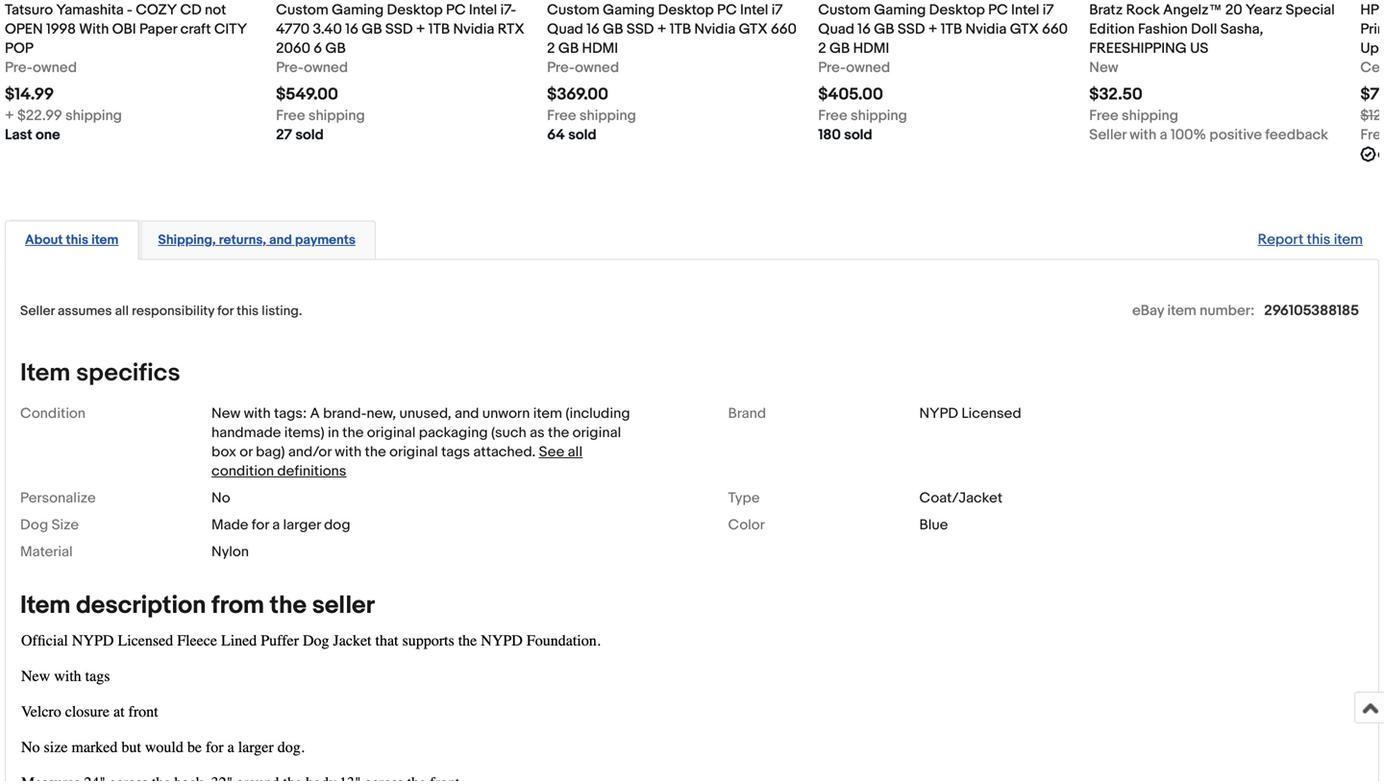 Task type: locate. For each thing, give the bounding box(es) containing it.
pre- for $405.00
[[818, 59, 846, 76]]

custom
[[276, 1, 329, 19], [547, 1, 600, 19], [818, 1, 871, 19]]

item inside the new with tags: a brand-new, unused, and unworn item (including handmade items) in the original packaging (such as the original box or bag) and/or with the original tags attached.
[[533, 405, 562, 422]]

sold for $549.00
[[295, 126, 324, 144]]

nylon
[[212, 544, 249, 561]]

3 gaming from the left
[[874, 1, 926, 19]]

all right see
[[568, 444, 583, 461]]

rtx
[[498, 21, 525, 38]]

desktop inside custom gaming desktop pc intel i7 quad 16 gb ssd + 1tb nvidia gtx 660 2 gb hdmi pre-owned $405.00 free shipping 180 sold
[[929, 1, 985, 19]]

1 horizontal spatial nvidia
[[695, 21, 736, 38]]

2 up $405.00
[[818, 40, 826, 57]]

pre- inside custom gaming desktop pc intel i7 quad 16 gb ssd + 1tb nvidia gtx 660 2 gb hdmi pre-owned $369.00 free shipping 64 sold
[[547, 59, 575, 76]]

handmade
[[212, 424, 281, 442]]

1 horizontal spatial ssd
[[627, 21, 654, 38]]

cer
[[1361, 59, 1384, 76]]

2 vertical spatial with
[[335, 444, 362, 461]]

4 pre- from the left
[[818, 59, 846, 76]]

cozy
[[136, 1, 177, 19]]

1 horizontal spatial 660
[[1042, 21, 1068, 38]]

shipping for $549.00
[[308, 107, 365, 125]]

gaming for $549.00
[[332, 1, 384, 19]]

5 shipping from the left
[[1122, 107, 1179, 125]]

free up 64
[[547, 107, 576, 125]]

2 horizontal spatial with
[[1130, 126, 1157, 144]]

(such
[[491, 424, 527, 442]]

this left the listing.
[[237, 303, 259, 320]]

a left larger
[[272, 517, 280, 534]]

rock
[[1126, 1, 1160, 19]]

3 intel from the left
[[1011, 1, 1040, 19]]

unworn
[[482, 405, 530, 422]]

1 sold from the left
[[295, 126, 324, 144]]

1 horizontal spatial desktop
[[658, 1, 714, 19]]

0 vertical spatial and
[[269, 232, 292, 249]]

3 ssd from the left
[[898, 21, 925, 38]]

0 horizontal spatial custom
[[276, 1, 329, 19]]

+ $22.99 shipping text field
[[5, 106, 122, 125]]

pc inside custom gaming desktop pc intel i7 quad 16 gb ssd + 1tb nvidia gtx 660 2 gb hdmi pre-owned $405.00 free shipping 180 sold
[[988, 1, 1008, 19]]

1 horizontal spatial a
[[1160, 126, 1168, 144]]

16 up $405.00 'text field'
[[858, 21, 871, 38]]

1 pre- from the left
[[5, 59, 33, 76]]

ssd for $369.00
[[627, 21, 654, 38]]

i7 inside custom gaming desktop pc intel i7 quad 16 gb ssd + 1tb nvidia gtx 660 2 gb hdmi pre-owned $369.00 free shipping 64 sold
[[772, 1, 783, 19]]

and right returns, in the top of the page
[[269, 232, 292, 249]]

0 horizontal spatial and
[[269, 232, 292, 249]]

new
[[1090, 59, 1119, 76], [212, 405, 241, 422]]

2 horizontal spatial intel
[[1011, 1, 1040, 19]]

1 pc from the left
[[446, 1, 466, 19]]

0 horizontal spatial nvidia
[[453, 21, 495, 38]]

pc inside custom gaming desktop pc intel i7- 4770 3.40 16 gb ssd + 1tb nvidia rtx 2060 6 gb pre-owned $549.00 free shipping 27 sold
[[446, 1, 466, 19]]

quad up $405.00 'text field'
[[818, 21, 855, 38]]

cd
[[180, 1, 202, 19]]

free shipping text field down $405.00
[[818, 106, 907, 125]]

open
[[5, 21, 43, 38]]

0 horizontal spatial ssd
[[385, 21, 413, 38]]

1 gtx from the left
[[739, 21, 768, 38]]

owned up $405.00
[[846, 59, 890, 76]]

16 for $405.00
[[858, 21, 871, 38]]

2 horizontal spatial sold
[[844, 126, 873, 144]]

new up $32.50 text field
[[1090, 59, 1119, 76]]

seller left assumes at the left
[[20, 303, 55, 320]]

custom up 4770
[[276, 1, 329, 19]]

2 horizontal spatial pre-owned text field
[[818, 58, 890, 77]]

1 custom from the left
[[276, 1, 329, 19]]

pre-owned text field for gb
[[818, 58, 890, 77]]

3 sold from the left
[[844, 126, 873, 144]]

2 1tb from the left
[[670, 21, 691, 38]]

pre-owned text field down pop
[[5, 58, 77, 77]]

1 nvidia from the left
[[453, 21, 495, 38]]

2 horizontal spatial gaming
[[874, 1, 926, 19]]

sold right 64
[[568, 126, 597, 144]]

1 pre-owned text field from the left
[[5, 58, 77, 77]]

bratz rock angelz™ 20 yearz special edition fashion doll sasha, freeshipping us new $32.50 free shipping seller with a 100% positive feedback
[[1090, 1, 1335, 144]]

2 pre- from the left
[[276, 59, 304, 76]]

2 free shipping text field from the left
[[1090, 106, 1179, 125]]

custom inside custom gaming desktop pc intel i7 quad 16 gb ssd + 1tb nvidia gtx 660 2 gb hdmi pre-owned $369.00 free shipping 64 sold
[[547, 1, 600, 19]]

dog size
[[20, 517, 79, 534]]

1 free shipping text field from the left
[[818, 106, 907, 125]]

yamashita
[[56, 1, 124, 19]]

brand
[[728, 405, 766, 422]]

free down "$129"
[[1361, 126, 1384, 144]]

1 horizontal spatial with
[[335, 444, 362, 461]]

1 horizontal spatial new
[[1090, 59, 1119, 76]]

0 horizontal spatial pc
[[446, 1, 466, 19]]

intel inside custom gaming desktop pc intel i7- 4770 3.40 16 gb ssd + 1tb nvidia rtx 2060 6 gb pre-owned $549.00 free shipping 27 sold
[[469, 1, 497, 19]]

with down in
[[335, 444, 362, 461]]

shipping inside custom gaming desktop pc intel i7- 4770 3.40 16 gb ssd + 1tb nvidia rtx 2060 6 gb pre-owned $549.00 free shipping 27 sold
[[308, 107, 365, 125]]

in
[[328, 424, 339, 442]]

i7 for $405.00
[[1043, 1, 1054, 19]]

1 2 from the left
[[547, 40, 555, 57]]

a left 100%
[[1160, 126, 1168, 144]]

4 shipping from the left
[[851, 107, 907, 125]]

Pre-owned text field
[[5, 58, 77, 77], [276, 58, 348, 77], [818, 58, 890, 77]]

owned inside custom gaming desktop pc intel i7- 4770 3.40 16 gb ssd + 1tb nvidia rtx 2060 6 gb pre-owned $549.00 free shipping 27 sold
[[304, 59, 348, 76]]

specifics
[[76, 359, 180, 388]]

1 vertical spatial a
[[272, 517, 280, 534]]

1 horizontal spatial custom
[[547, 1, 600, 19]]

660 inside custom gaming desktop pc intel i7 quad 16 gb ssd + 1tb nvidia gtx 660 2 gb hdmi pre-owned $405.00 free shipping 180 sold
[[1042, 21, 1068, 38]]

custom for $405.00
[[818, 1, 871, 19]]

64 sold text field
[[547, 125, 597, 145]]

this right report
[[1307, 231, 1331, 249]]

seller down $32.50
[[1090, 126, 1127, 144]]

for right responsibility
[[217, 303, 234, 320]]

0 horizontal spatial for
[[217, 303, 234, 320]]

custom for $549.00
[[276, 1, 329, 19]]

licensed
[[962, 405, 1022, 422]]

paper
[[139, 21, 177, 38]]

2 up pre-owned text box
[[547, 40, 555, 57]]

1 horizontal spatial all
[[568, 444, 583, 461]]

0 vertical spatial item
[[20, 359, 71, 388]]

custom up pre-owned text box
[[547, 1, 600, 19]]

nvidia inside custom gaming desktop pc intel i7 quad 16 gb ssd + 1tb nvidia gtx 660 2 gb hdmi pre-owned $405.00 free shipping 180 sold
[[966, 21, 1007, 38]]

edition
[[1090, 21, 1135, 38]]

1 vertical spatial seller
[[20, 303, 55, 320]]

2 for $369.00
[[547, 40, 555, 57]]

the right from
[[270, 591, 307, 621]]

2 16 from the left
[[587, 21, 600, 38]]

custom inside custom gaming desktop pc intel i7 quad 16 gb ssd + 1tb nvidia gtx 660 2 gb hdmi pre-owned $405.00 free shipping 180 sold
[[818, 1, 871, 19]]

1 horizontal spatial free shipping text field
[[547, 106, 636, 125]]

ebay item number: 296105388185
[[1133, 302, 1359, 320]]

free shipping text field for $549.00
[[276, 106, 365, 125]]

1 ssd from the left
[[385, 21, 413, 38]]

free up 180 at the top
[[818, 107, 848, 125]]

$14.99 text field
[[5, 85, 54, 105]]

a
[[1160, 126, 1168, 144], [272, 517, 280, 534]]

2 horizontal spatial ssd
[[898, 21, 925, 38]]

2 horizontal spatial 16
[[858, 21, 871, 38]]

0 vertical spatial for
[[217, 303, 234, 320]]

gtx inside custom gaming desktop pc intel i7 quad 16 gb ssd + 1tb nvidia gtx 660 2 gb hdmi pre-owned $405.00 free shipping 180 sold
[[1010, 21, 1039, 38]]

1 horizontal spatial gtx
[[1010, 21, 1039, 38]]

3 pre-owned text field from the left
[[818, 58, 890, 77]]

shipping inside custom gaming desktop pc intel i7 quad 16 gb ssd + 1tb nvidia gtx 660 2 gb hdmi pre-owned $369.00 free shipping 64 sold
[[580, 107, 636, 125]]

sold
[[295, 126, 324, 144], [568, 126, 597, 144], [844, 126, 873, 144]]

gaming inside custom gaming desktop pc intel i7 quad 16 gb ssd + 1tb nvidia gtx 660 2 gb hdmi pre-owned $405.00 free shipping 180 sold
[[874, 1, 926, 19]]

1 660 from the left
[[771, 21, 797, 38]]

intel
[[469, 1, 497, 19], [740, 1, 769, 19], [1011, 1, 1040, 19]]

1 quad from the left
[[547, 21, 583, 38]]

0 horizontal spatial this
[[66, 232, 88, 249]]

$129
[[1361, 107, 1384, 125]]

1 horizontal spatial seller
[[1090, 126, 1127, 144]]

0 horizontal spatial 660
[[771, 21, 797, 38]]

1 vertical spatial all
[[568, 444, 583, 461]]

$405.00
[[818, 85, 883, 105]]

free down $32.50
[[1090, 107, 1119, 125]]

this for report
[[1307, 231, 1331, 249]]

made
[[212, 517, 248, 534]]

1 free shipping text field from the left
[[276, 106, 365, 125]]

free shipping text field down $369.00
[[547, 106, 636, 125]]

1 i7 from the left
[[772, 1, 783, 19]]

180 sold text field
[[818, 125, 873, 145]]

1 horizontal spatial quad
[[818, 21, 855, 38]]

gaming for $405.00
[[874, 1, 926, 19]]

3 nvidia from the left
[[966, 21, 1007, 38]]

free shipping text field for $405.00
[[818, 106, 907, 125]]

pre- inside tatsuro yamashita - cozy cd not open 1998 with obi paper craft  city pop pre-owned $14.99 + $22.99 shipping last one
[[5, 59, 33, 76]]

sold right 180 at the top
[[844, 126, 873, 144]]

ssd inside custom gaming desktop pc intel i7 quad 16 gb ssd + 1tb nvidia gtx 660 2 gb hdmi pre-owned $369.00 free shipping 64 sold
[[627, 21, 654, 38]]

shipping down $32.50
[[1122, 107, 1179, 125]]

pre-
[[5, 59, 33, 76], [276, 59, 304, 76], [547, 59, 575, 76], [818, 59, 846, 76]]

desktop inside custom gaming desktop pc intel i7 quad 16 gb ssd + 1tb nvidia gtx 660 2 gb hdmi pre-owned $369.00 free shipping 64 sold
[[658, 1, 714, 19]]

1 horizontal spatial 1tb
[[670, 21, 691, 38]]

3 desktop from the left
[[929, 1, 985, 19]]

owned up $369.00 text box
[[575, 59, 619, 76]]

2 pc from the left
[[717, 1, 737, 19]]

hdmi inside custom gaming desktop pc intel i7 quad 16 gb ssd + 1tb nvidia gtx 660 2 gb hdmi pre-owned $405.00 free shipping 180 sold
[[853, 40, 890, 57]]

2
[[547, 40, 555, 57], [818, 40, 826, 57]]

1 horizontal spatial this
[[237, 303, 259, 320]]

2 horizontal spatial 1tb
[[941, 21, 963, 38]]

item up "condition"
[[20, 359, 71, 388]]

2 2 from the left
[[818, 40, 826, 57]]

1 horizontal spatial sold
[[568, 126, 597, 144]]

1 horizontal spatial hdmi
[[853, 40, 890, 57]]

the down new, in the bottom left of the page
[[365, 444, 386, 461]]

this
[[1307, 231, 1331, 249], [66, 232, 88, 249], [237, 303, 259, 320]]

sold inside custom gaming desktop pc intel i7- 4770 3.40 16 gb ssd + 1tb nvidia rtx 2060 6 gb pre-owned $549.00 free shipping 27 sold
[[295, 126, 324, 144]]

3 1tb from the left
[[941, 21, 963, 38]]

pre- for $369.00
[[547, 59, 575, 76]]

i7 inside custom gaming desktop pc intel i7 quad 16 gb ssd + 1tb nvidia gtx 660 2 gb hdmi pre-owned $405.00 free shipping 180 sold
[[1043, 1, 1054, 19]]

free inside custom gaming desktop pc intel i7 quad 16 gb ssd + 1tb nvidia gtx 660 2 gb hdmi pre-owned $405.00 free shipping 180 sold
[[818, 107, 848, 125]]

0 horizontal spatial free shipping text field
[[276, 106, 365, 125]]

1 horizontal spatial for
[[252, 517, 269, 534]]

1tb inside custom gaming desktop pc intel i7- 4770 3.40 16 gb ssd + 1tb nvidia rtx 2060 6 gb pre-owned $549.00 free shipping 27 sold
[[429, 21, 450, 38]]

owned down 6
[[304, 59, 348, 76]]

2 custom from the left
[[547, 1, 600, 19]]

hdmi up $405.00
[[853, 40, 890, 57]]

free inside custom gaming desktop pc intel i7- 4770 3.40 16 gb ssd + 1tb nvidia rtx 2060 6 gb pre-owned $549.00 free shipping 27 sold
[[276, 107, 305, 125]]

1 vertical spatial item
[[20, 591, 71, 621]]

shipping down $405.00
[[851, 107, 907, 125]]

free shipping text field down $549.00 at the left top of page
[[276, 106, 365, 125]]

Last one text field
[[5, 125, 60, 145]]

pc for $549.00
[[446, 1, 466, 19]]

0 horizontal spatial pre-owned text field
[[5, 58, 77, 77]]

previous price $129.99 45% off text field
[[1361, 106, 1384, 125]]

27 sold text field
[[276, 125, 324, 145]]

pre- down 2060 on the top left of page
[[276, 59, 304, 76]]

2 horizontal spatial this
[[1307, 231, 1331, 249]]

custom inside custom gaming desktop pc intel i7- 4770 3.40 16 gb ssd + 1tb nvidia rtx 2060 6 gb pre-owned $549.00 free shipping 27 sold
[[276, 1, 329, 19]]

item up as
[[533, 405, 562, 422]]

seller
[[1090, 126, 1127, 144], [20, 303, 55, 320]]

0 horizontal spatial with
[[244, 405, 271, 422]]

condition
[[212, 463, 274, 480]]

pc inside custom gaming desktop pc intel i7 quad 16 gb ssd + 1tb nvidia gtx 660 2 gb hdmi pre-owned $369.00 free shipping 64 sold
[[717, 1, 737, 19]]

0 vertical spatial with
[[1130, 126, 1157, 144]]

free up 27
[[276, 107, 305, 125]]

hdmi
[[582, 40, 618, 57], [853, 40, 890, 57]]

gtx inside custom gaming desktop pc intel i7 quad 16 gb ssd + 1tb nvidia gtx 660 2 gb hdmi pre-owned $369.00 free shipping 64 sold
[[739, 21, 768, 38]]

box
[[212, 444, 236, 461]]

1 horizontal spatial 16
[[587, 21, 600, 38]]

1 horizontal spatial pc
[[717, 1, 737, 19]]

1tb inside custom gaming desktop pc intel i7 quad 16 gb ssd + 1tb nvidia gtx 660 2 gb hdmi pre-owned $405.00 free shipping 180 sold
[[941, 21, 963, 38]]

3 owned from the left
[[575, 59, 619, 76]]

1 item from the top
[[20, 359, 71, 388]]

64
[[547, 126, 565, 144]]

intel inside custom gaming desktop pc intel i7 quad 16 gb ssd + 1tb nvidia gtx 660 2 gb hdmi pre-owned $405.00 free shipping 180 sold
[[1011, 1, 1040, 19]]

0 horizontal spatial gaming
[[332, 1, 384, 19]]

gaming inside custom gaming desktop pc intel i7 quad 16 gb ssd + 1tb nvidia gtx 660 2 gb hdmi pre-owned $369.00 free shipping 64 sold
[[603, 1, 655, 19]]

1 1tb from the left
[[429, 21, 450, 38]]

item down material
[[20, 591, 71, 621]]

2 for $405.00
[[818, 40, 826, 57]]

None text field
[[1378, 145, 1384, 164]]

quad up pre-owned text box
[[547, 21, 583, 38]]

1tb for $405.00
[[941, 21, 963, 38]]

0 horizontal spatial 1tb
[[429, 21, 450, 38]]

about
[[25, 232, 63, 249]]

owned inside custom gaming desktop pc intel i7 quad 16 gb ssd + 1tb nvidia gtx 660 2 gb hdmi pre-owned $405.00 free shipping 180 sold
[[846, 59, 890, 76]]

for
[[217, 303, 234, 320], [252, 517, 269, 534]]

desktop for $549.00
[[387, 1, 443, 19]]

this right about
[[66, 232, 88, 249]]

3 16 from the left
[[858, 21, 871, 38]]

Free shipping text field
[[276, 106, 365, 125], [547, 106, 636, 125]]

nvidia inside custom gaming desktop pc intel i7 quad 16 gb ssd + 1tb nvidia gtx 660 2 gb hdmi pre-owned $369.00 free shipping 64 sold
[[695, 21, 736, 38]]

1 horizontal spatial 2
[[818, 40, 826, 57]]

0 horizontal spatial quad
[[547, 21, 583, 38]]

2 gaming from the left
[[603, 1, 655, 19]]

20
[[1226, 1, 1243, 19]]

1 horizontal spatial free shipping text field
[[1090, 106, 1179, 125]]

0 horizontal spatial intel
[[469, 1, 497, 19]]

Free shipping text field
[[818, 106, 907, 125], [1090, 106, 1179, 125]]

shipping inside custom gaming desktop pc intel i7 quad 16 gb ssd + 1tb nvidia gtx 660 2 gb hdmi pre-owned $405.00 free shipping 180 sold
[[851, 107, 907, 125]]

sasha,
[[1221, 21, 1264, 38]]

1 horizontal spatial and
[[455, 405, 479, 422]]

desktop
[[387, 1, 443, 19], [658, 1, 714, 19], [929, 1, 985, 19]]

shipping down $549.00 at the left top of page
[[308, 107, 365, 125]]

dog
[[20, 517, 48, 534]]

0 horizontal spatial new
[[212, 405, 241, 422]]

intel for $549.00
[[469, 1, 497, 19]]

16
[[345, 21, 358, 38], [587, 21, 600, 38], [858, 21, 871, 38]]

0 horizontal spatial hdmi
[[582, 40, 618, 57]]

1 vertical spatial new
[[212, 405, 241, 422]]

item right about
[[91, 232, 119, 249]]

2 item from the top
[[20, 591, 71, 621]]

free shipping text field down $32.50 text field
[[1090, 106, 1179, 125]]

0 vertical spatial new
[[1090, 59, 1119, 76]]

+ inside tatsuro yamashita - cozy cd not open 1998 with obi paper craft  city pop pre-owned $14.99 + $22.99 shipping last one
[[5, 107, 14, 125]]

2 i7 from the left
[[1043, 1, 1054, 19]]

tab list
[[5, 217, 1380, 260]]

quad inside custom gaming desktop pc intel i7 quad 16 gb ssd + 1tb nvidia gtx 660 2 gb hdmi pre-owned $369.00 free shipping 64 sold
[[547, 21, 583, 38]]

desktop inside custom gaming desktop pc intel i7- 4770 3.40 16 gb ssd + 1tb nvidia rtx 2060 6 gb pre-owned $549.00 free shipping 27 sold
[[387, 1, 443, 19]]

item for item description from the seller
[[20, 591, 71, 621]]

new up handmade on the left of page
[[212, 405, 241, 422]]

3 custom from the left
[[818, 1, 871, 19]]

shipping
[[65, 107, 122, 125], [308, 107, 365, 125], [580, 107, 636, 125], [851, 107, 907, 125], [1122, 107, 1179, 125]]

100%
[[1171, 126, 1207, 144]]

660
[[771, 21, 797, 38], [1042, 21, 1068, 38]]

3 pre- from the left
[[547, 59, 575, 76]]

assumes
[[58, 303, 112, 320]]

16 up pre-owned text box
[[587, 21, 600, 38]]

intel inside custom gaming desktop pc intel i7 quad 16 gb ssd + 1tb nvidia gtx 660 2 gb hdmi pre-owned $369.00 free shipping 64 sold
[[740, 1, 769, 19]]

0 horizontal spatial sold
[[295, 126, 324, 144]]

shipping down $369.00
[[580, 107, 636, 125]]

item for item specifics
[[20, 359, 71, 388]]

item
[[1334, 231, 1363, 249], [91, 232, 119, 249], [1168, 302, 1197, 320], [533, 405, 562, 422]]

0 vertical spatial a
[[1160, 126, 1168, 144]]

hdmi up pre-owned text box
[[582, 40, 618, 57]]

Pre-owned text field
[[547, 58, 619, 77]]

free inside custom gaming desktop pc intel i7 quad 16 gb ssd + 1tb nvidia gtx 660 2 gb hdmi pre-owned $369.00 free shipping 64 sold
[[547, 107, 576, 125]]

1 horizontal spatial intel
[[740, 1, 769, 19]]

0 horizontal spatial desktop
[[387, 1, 443, 19]]

16 inside custom gaming desktop pc intel i7 quad 16 gb ssd + 1tb nvidia gtx 660 2 gb hdmi pre-owned $405.00 free shipping 180 sold
[[858, 21, 871, 38]]

2 free shipping text field from the left
[[547, 106, 636, 125]]

1 hdmi from the left
[[582, 40, 618, 57]]

$32.50 text field
[[1090, 85, 1143, 105]]

2 horizontal spatial nvidia
[[966, 21, 1007, 38]]

2 hdmi from the left
[[853, 40, 890, 57]]

0 horizontal spatial all
[[115, 303, 129, 320]]

16 right 3.40
[[345, 21, 358, 38]]

quad inside custom gaming desktop pc intel i7 quad 16 gb ssd + 1tb nvidia gtx 660 2 gb hdmi pre-owned $405.00 free shipping 180 sold
[[818, 21, 855, 38]]

pre-owned text field down 6
[[276, 58, 348, 77]]

original down unused,
[[390, 444, 438, 461]]

report this item
[[1258, 231, 1363, 249]]

all right assumes at the left
[[115, 303, 129, 320]]

1tb inside custom gaming desktop pc intel i7 quad 16 gb ssd + 1tb nvidia gtx 660 2 gb hdmi pre-owned $369.00 free shipping 64 sold
[[670, 21, 691, 38]]

tab list containing about this item
[[5, 217, 1380, 260]]

original down (including
[[573, 424, 621, 442]]

1 shipping from the left
[[65, 107, 122, 125]]

intel for $405.00
[[1011, 1, 1040, 19]]

free for $549.00
[[276, 107, 305, 125]]

1 horizontal spatial i7
[[1043, 1, 1054, 19]]

this inside button
[[66, 232, 88, 249]]

2 horizontal spatial custom
[[818, 1, 871, 19]]

hp e cer $71 $129 free
[[1361, 1, 1384, 144]]

a inside bratz rock angelz™ 20 yearz special edition fashion doll sasha, freeshipping us new $32.50 free shipping seller with a 100% positive feedback
[[1160, 126, 1168, 144]]

feedback
[[1266, 126, 1329, 144]]

gb
[[362, 21, 382, 38], [603, 21, 623, 38], [874, 21, 895, 38], [325, 40, 346, 57], [558, 40, 579, 57], [830, 40, 850, 57]]

owned for $369.00
[[575, 59, 619, 76]]

1 intel from the left
[[469, 1, 497, 19]]

2 horizontal spatial desktop
[[929, 1, 985, 19]]

2 horizontal spatial pc
[[988, 1, 1008, 19]]

with left 100%
[[1130, 126, 1157, 144]]

all inside see all condition definitions
[[568, 444, 583, 461]]

0 horizontal spatial 2
[[547, 40, 555, 57]]

1tb
[[429, 21, 450, 38], [670, 21, 691, 38], [941, 21, 963, 38]]

gaming for $369.00
[[603, 1, 655, 19]]

3 shipping from the left
[[580, 107, 636, 125]]

sold right 27
[[295, 126, 324, 144]]

pre- up $369.00 text box
[[547, 59, 575, 76]]

0 horizontal spatial gtx
[[739, 21, 768, 38]]

owned inside custom gaming desktop pc intel i7 quad 16 gb ssd + 1tb nvidia gtx 660 2 gb hdmi pre-owned $369.00 free shipping 64 sold
[[575, 59, 619, 76]]

2 sold from the left
[[568, 126, 597, 144]]

2 660 from the left
[[1042, 21, 1068, 38]]

0 horizontal spatial free shipping text field
[[818, 106, 907, 125]]

1 gaming from the left
[[332, 1, 384, 19]]

i7
[[772, 1, 783, 19], [1043, 1, 1054, 19]]

2 intel from the left
[[740, 1, 769, 19]]

with
[[1130, 126, 1157, 144], [244, 405, 271, 422], [335, 444, 362, 461]]

2 inside custom gaming desktop pc intel i7 quad 16 gb ssd + 1tb nvidia gtx 660 2 gb hdmi pre-owned $369.00 free shipping 64 sold
[[547, 40, 555, 57]]

4 owned from the left
[[846, 59, 890, 76]]

bratz
[[1090, 1, 1123, 19]]

3 pc from the left
[[988, 1, 1008, 19]]

1 vertical spatial and
[[455, 405, 479, 422]]

1 horizontal spatial pre-owned text field
[[276, 58, 348, 77]]

New text field
[[1090, 58, 1119, 77]]

owned up $14.99 'text box'
[[33, 59, 77, 76]]

2 pre-owned text field from the left
[[276, 58, 348, 77]]

quad
[[547, 21, 583, 38], [818, 21, 855, 38]]

with up handmade on the left of page
[[244, 405, 271, 422]]

blue
[[920, 517, 948, 534]]

ssd inside custom gaming desktop pc intel i7- 4770 3.40 16 gb ssd + 1tb nvidia rtx 2060 6 gb pre-owned $549.00 free shipping 27 sold
[[385, 21, 413, 38]]

pre-owned text field up $405.00
[[818, 58, 890, 77]]

custom gaming desktop pc intel i7 quad 16 gb ssd + 1tb nvidia gtx 660 2 gb hdmi pre-owned $369.00 free shipping 64 sold
[[547, 1, 797, 144]]

shipping for $369.00
[[580, 107, 636, 125]]

16 inside custom gaming desktop pc intel i7 quad 16 gb ssd + 1tb nvidia gtx 660 2 gb hdmi pre-owned $369.00 free shipping 64 sold
[[587, 21, 600, 38]]

sold inside custom gaming desktop pc intel i7 quad 16 gb ssd + 1tb nvidia gtx 660 2 gb hdmi pre-owned $405.00 free shipping 180 sold
[[844, 126, 873, 144]]

2 inside custom gaming desktop pc intel i7 quad 16 gb ssd + 1tb nvidia gtx 660 2 gb hdmi pre-owned $405.00 free shipping 180 sold
[[818, 40, 826, 57]]

quad for $405.00
[[818, 21, 855, 38]]

2 gtx from the left
[[1010, 21, 1039, 38]]

shipping right $22.99
[[65, 107, 122, 125]]

1 16 from the left
[[345, 21, 358, 38]]

and up the packaging
[[455, 405, 479, 422]]

2 ssd from the left
[[627, 21, 654, 38]]

sold inside custom gaming desktop pc intel i7 quad 16 gb ssd + 1tb nvidia gtx 660 2 gb hdmi pre-owned $369.00 free shipping 64 sold
[[568, 126, 597, 144]]

custom gaming desktop pc intel i7- 4770 3.40 16 gb ssd + 1tb nvidia rtx 2060 6 gb pre-owned $549.00 free shipping 27 sold
[[276, 1, 525, 144]]

pre- down pop
[[5, 59, 33, 76]]

custom up $405.00 'text field'
[[818, 1, 871, 19]]

-
[[127, 1, 133, 19]]

0 horizontal spatial i7
[[772, 1, 783, 19]]

0 horizontal spatial 16
[[345, 21, 358, 38]]

pre- inside custom gaming desktop pc intel i7 quad 16 gb ssd + 1tb nvidia gtx 660 2 gb hdmi pre-owned $405.00 free shipping 180 sold
[[818, 59, 846, 76]]

1 owned from the left
[[33, 59, 77, 76]]

2 shipping from the left
[[308, 107, 365, 125]]

pc for $369.00
[[717, 1, 737, 19]]

pre- up $405.00
[[818, 59, 846, 76]]

ssd inside custom gaming desktop pc intel i7 quad 16 gb ssd + 1tb nvidia gtx 660 2 gb hdmi pre-owned $405.00 free shipping 180 sold
[[898, 21, 925, 38]]

660 inside custom gaming desktop pc intel i7 quad 16 gb ssd + 1tb nvidia gtx 660 2 gb hdmi pre-owned $369.00 free shipping 64 sold
[[771, 21, 797, 38]]

2 desktop from the left
[[658, 1, 714, 19]]

free
[[276, 107, 305, 125], [547, 107, 576, 125], [818, 107, 848, 125], [1090, 107, 1119, 125], [1361, 126, 1384, 144]]

pre- inside custom gaming desktop pc intel i7- 4770 3.40 16 gb ssd + 1tb nvidia rtx 2060 6 gb pre-owned $549.00 free shipping 27 sold
[[276, 59, 304, 76]]

gaming inside custom gaming desktop pc intel i7- 4770 3.40 16 gb ssd + 1tb nvidia rtx 2060 6 gb pre-owned $549.00 free shipping 27 sold
[[332, 1, 384, 19]]

2 nvidia from the left
[[695, 21, 736, 38]]

for right the made
[[252, 517, 269, 534]]

1 horizontal spatial gaming
[[603, 1, 655, 19]]

2 quad from the left
[[818, 21, 855, 38]]

2 owned from the left
[[304, 59, 348, 76]]

item inside button
[[91, 232, 119, 249]]

hdmi inside custom gaming desktop pc intel i7 quad 16 gb ssd + 1tb nvidia gtx 660 2 gb hdmi pre-owned $369.00 free shipping 64 sold
[[582, 40, 618, 57]]

1 desktop from the left
[[387, 1, 443, 19]]

see
[[539, 444, 565, 461]]

shipping, returns, and payments button
[[158, 231, 356, 249]]

0 vertical spatial seller
[[1090, 126, 1127, 144]]



Task type: vqa. For each thing, say whether or not it's contained in the screenshot.
the Bar Carts & Serving Carts link in the bottom of the page
no



Task type: describe. For each thing, give the bounding box(es) containing it.
tags
[[441, 444, 470, 461]]

2060
[[276, 40, 310, 57]]

ebay
[[1133, 302, 1164, 320]]

attached.
[[473, 444, 536, 461]]

nypd
[[920, 405, 959, 422]]

report this item link
[[1249, 222, 1373, 258]]

0 vertical spatial all
[[115, 303, 129, 320]]

item right ebay at the right top of the page
[[1168, 302, 1197, 320]]

definitions
[[277, 463, 347, 480]]

dog
[[324, 517, 351, 534]]

nvidia inside custom gaming desktop pc intel i7- 4770 3.40 16 gb ssd + 1tb nvidia rtx 2060 6 gb pre-owned $549.00 free shipping 27 sold
[[453, 21, 495, 38]]

yearz
[[1246, 1, 1283, 19]]

returns,
[[219, 232, 266, 249]]

Free text field
[[1361, 125, 1384, 145]]

new,
[[367, 405, 396, 422]]

material
[[20, 544, 73, 561]]

shipping for $405.00
[[851, 107, 907, 125]]

Cer text field
[[1361, 58, 1384, 77]]

+ inside custom gaming desktop pc intel i7 quad 16 gb ssd + 1tb nvidia gtx 660 2 gb hdmi pre-owned $405.00 free shipping 180 sold
[[929, 21, 938, 38]]

listing.
[[262, 303, 302, 320]]

responsibility
[[132, 303, 214, 320]]

pre-owned text field for $14.99
[[5, 58, 77, 77]]

about this item
[[25, 232, 119, 249]]

free for $405.00
[[818, 107, 848, 125]]

tatsuro
[[5, 1, 53, 19]]

e
[[1382, 1, 1384, 19]]

1 vertical spatial with
[[244, 405, 271, 422]]

+ inside custom gaming desktop pc intel i7 quad 16 gb ssd + 1tb nvidia gtx 660 2 gb hdmi pre-owned $369.00 free shipping 64 sold
[[657, 21, 667, 38]]

and/or
[[288, 444, 332, 461]]

$32.50
[[1090, 85, 1143, 105]]

doll
[[1191, 21, 1218, 38]]

16 for $369.00
[[587, 21, 600, 38]]

ssd for $405.00
[[898, 21, 925, 38]]

Seller with a 100% positive feedback text field
[[1090, 125, 1329, 145]]

free for $369.00
[[547, 107, 576, 125]]

free shipping text field for $32.50
[[1090, 106, 1179, 125]]

0 horizontal spatial a
[[272, 517, 280, 534]]

seller assumes all responsibility for this listing.
[[20, 303, 302, 320]]

custom gaming desktop pc intel i7 quad 16 gb ssd + 1tb nvidia gtx 660 2 gb hdmi pre-owned $405.00 free shipping 180 sold
[[818, 1, 1068, 144]]

or
[[240, 444, 253, 461]]

hp
[[1361, 1, 1379, 19]]

shipping,
[[158, 232, 216, 249]]

obi
[[112, 21, 136, 38]]

type
[[728, 490, 760, 507]]

$405.00 text field
[[818, 85, 883, 105]]

made for a larger dog
[[212, 517, 351, 534]]

owned for $549.00
[[304, 59, 348, 76]]

item description from the seller
[[20, 591, 375, 621]]

$22.99
[[17, 107, 62, 125]]

desktop for $369.00
[[658, 1, 714, 19]]

intel for $369.00
[[740, 1, 769, 19]]

free inside bratz rock angelz™ 20 yearz special edition fashion doll sasha, freeshipping us new $32.50 free shipping seller with a 100% positive feedback
[[1090, 107, 1119, 125]]

unused,
[[399, 405, 452, 422]]

nypd licensed
[[920, 405, 1022, 422]]

180
[[818, 126, 841, 144]]

freeshipping
[[1090, 40, 1187, 57]]

quad for $369.00
[[547, 21, 583, 38]]

owned for $405.00
[[846, 59, 890, 76]]

the right in
[[342, 424, 364, 442]]

seller inside bratz rock angelz™ 20 yearz special edition fashion doll sasha, freeshipping us new $32.50 free shipping seller with a 100% positive feedback
[[1090, 126, 1127, 144]]

payments
[[295, 232, 356, 249]]

660 for $369.00
[[771, 21, 797, 38]]

owned inside tatsuro yamashita - cozy cd not open 1998 with obi paper craft  city pop pre-owned $14.99 + $22.99 shipping last one
[[33, 59, 77, 76]]

shipping inside tatsuro yamashita - cozy cd not open 1998 with obi paper craft  city pop pre-owned $14.99 + $22.99 shipping last one
[[65, 107, 122, 125]]

size
[[52, 517, 79, 534]]

16 inside custom gaming desktop pc intel i7- 4770 3.40 16 gb ssd + 1tb nvidia rtx 2060 6 gb pre-owned $549.00 free shipping 27 sold
[[345, 21, 358, 38]]

new inside the new with tags: a brand-new, unused, and unworn item (including handmade items) in the original packaging (such as the original box or bag) and/or with the original tags attached.
[[212, 405, 241, 422]]

positive
[[1210, 126, 1262, 144]]

pre-owned text field for 6
[[276, 58, 348, 77]]

coat/jacket
[[920, 490, 1003, 507]]

no
[[212, 490, 230, 507]]

$369.00
[[547, 85, 609, 105]]

and inside button
[[269, 232, 292, 249]]

nvidia for $369.00
[[695, 21, 736, 38]]

4770
[[276, 21, 310, 38]]

$549.00 text field
[[276, 85, 338, 105]]

shipping inside bratz rock angelz™ 20 yearz special edition fashion doll sasha, freeshipping us new $32.50 free shipping seller with a 100% positive feedback
[[1122, 107, 1179, 125]]

about this item button
[[25, 231, 119, 249]]

pre- for $549.00
[[276, 59, 304, 76]]

brand-
[[323, 405, 367, 422]]

us
[[1190, 40, 1209, 57]]

tatsuro yamashita - cozy cd not open 1998 with obi paper craft  city pop pre-owned $14.99 + $22.99 shipping last one
[[5, 1, 247, 144]]

description
[[76, 591, 206, 621]]

desktop for $405.00
[[929, 1, 985, 19]]

shipping, returns, and payments
[[158, 232, 356, 249]]

sold for $405.00
[[844, 126, 873, 144]]

bag)
[[256, 444, 285, 461]]

hdmi for $405.00
[[853, 40, 890, 57]]

nvidia for $405.00
[[966, 21, 1007, 38]]

this for about
[[66, 232, 88, 249]]

from
[[212, 591, 264, 621]]

items)
[[284, 424, 325, 442]]

with inside bratz rock angelz™ 20 yearz special edition fashion doll sasha, freeshipping us new $32.50 free shipping seller with a 100% positive feedback
[[1130, 126, 1157, 144]]

free shipping text field for $369.00
[[547, 106, 636, 125]]

larger
[[283, 517, 321, 534]]

gtx for $369.00
[[739, 21, 768, 38]]

as
[[530, 424, 545, 442]]

condition
[[20, 405, 86, 422]]

$71 text field
[[1361, 85, 1384, 105]]

city
[[214, 21, 247, 38]]

not
[[205, 1, 226, 19]]

item right report
[[1334, 231, 1363, 249]]

original down new, in the bottom left of the page
[[367, 424, 416, 442]]

and inside the new with tags: a brand-new, unused, and unworn item (including handmade items) in the original packaging (such as the original box or bag) and/or with the original tags attached.
[[455, 405, 479, 422]]

angelz™
[[1164, 1, 1222, 19]]

sold for $369.00
[[568, 126, 597, 144]]

i7 for $369.00
[[772, 1, 783, 19]]

with
[[79, 21, 109, 38]]

personalize
[[20, 490, 96, 507]]

hdmi for $369.00
[[582, 40, 618, 57]]

+ inside custom gaming desktop pc intel i7- 4770 3.40 16 gb ssd + 1tb nvidia rtx 2060 6 gb pre-owned $549.00 free shipping 27 sold
[[416, 21, 425, 38]]

pc for $405.00
[[988, 1, 1008, 19]]

27
[[276, 126, 292, 144]]

packaging
[[419, 424, 488, 442]]

the up see
[[548, 424, 569, 442]]

0 horizontal spatial seller
[[20, 303, 55, 320]]

$549.00
[[276, 85, 338, 105]]

last
[[5, 126, 32, 144]]

seller
[[312, 591, 375, 621]]

$369.00 text field
[[547, 85, 609, 105]]

1tb for $369.00
[[670, 21, 691, 38]]

660 for $405.00
[[1042, 21, 1068, 38]]

special
[[1286, 1, 1335, 19]]

gtx for $405.00
[[1010, 21, 1039, 38]]

3.40
[[313, 21, 342, 38]]

6
[[314, 40, 322, 57]]

1 vertical spatial for
[[252, 517, 269, 534]]

296105388185
[[1265, 302, 1359, 320]]

new with tags: a brand-new, unused, and unworn item (including handmade items) in the original packaging (such as the original box or bag) and/or with the original tags attached.
[[212, 405, 630, 461]]

$14.99
[[5, 85, 54, 105]]

custom for $369.00
[[547, 1, 600, 19]]

$71
[[1361, 85, 1384, 105]]

number:
[[1200, 302, 1255, 320]]

new inside bratz rock angelz™ 20 yearz special edition fashion doll sasha, freeshipping us new $32.50 free shipping seller with a 100% positive feedback
[[1090, 59, 1119, 76]]



